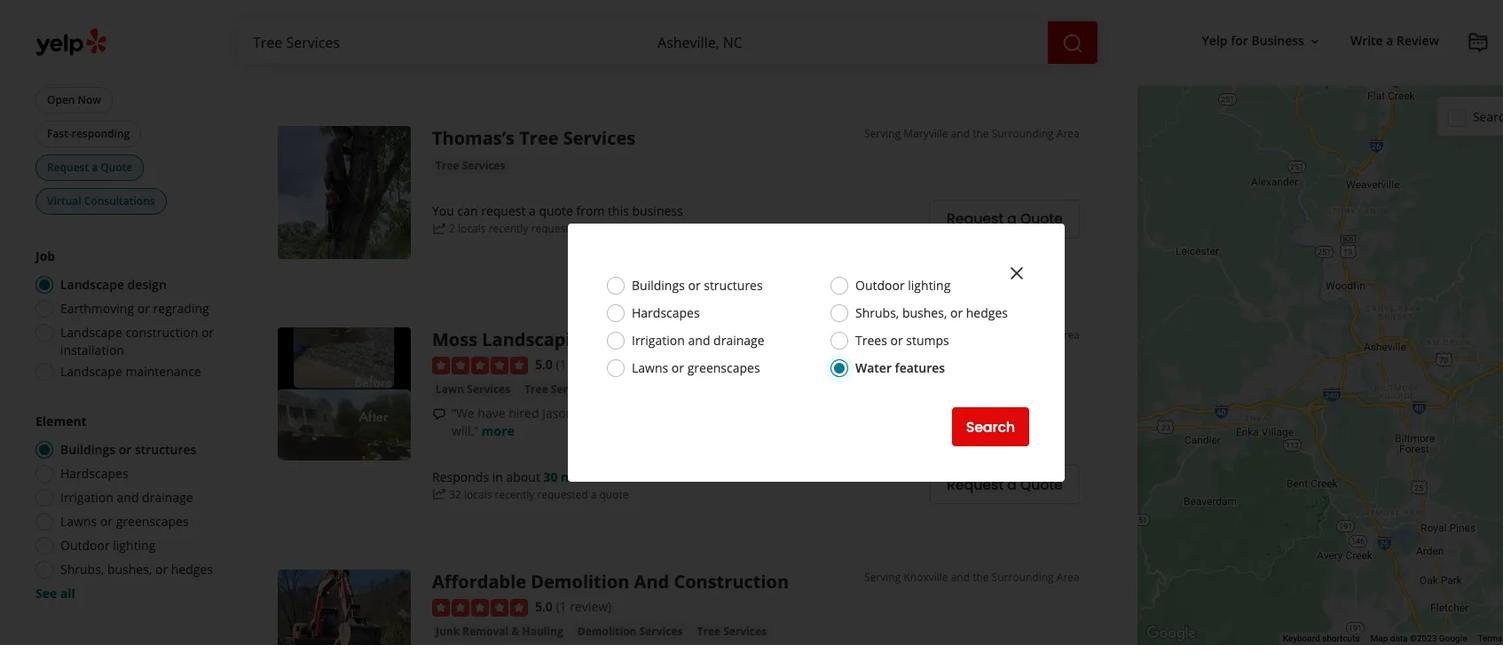 Task type: locate. For each thing, give the bounding box(es) containing it.
lawns up see all 'button'
[[60, 513, 97, 530]]

2 vertical spatial surrounding
[[992, 570, 1054, 585]]

1 vertical spatial knoxville
[[904, 570, 949, 585]]

1 horizontal spatial i
[[1020, 405, 1024, 422]]

shrubs, up see all 'button'
[[60, 561, 104, 578]]

0 vertical spatial outdoor lighting
[[856, 277, 951, 294]]

1 vertical spatial area
[[1057, 327, 1080, 342]]

1 vertical spatial landscape
[[60, 324, 122, 341]]

tree down "thomas's" on the left top of the page
[[436, 158, 459, 173]]

lawn services
[[436, 382, 511, 397]]

1 horizontal spatial outdoor
[[856, 277, 905, 294]]

shrubs, bushes, or hedges
[[856, 304, 1008, 321], [60, 561, 213, 578]]

serving knoxville and the surrounding area
[[865, 327, 1080, 342], [865, 570, 1080, 585]]

outdoor up see all 'button'
[[60, 537, 110, 554]]

services inside "lawn services" button
[[467, 382, 511, 397]]

projects image
[[1468, 32, 1490, 53]]

a right clear all link
[[79, 15, 85, 30]]

5 star rating image up 'lawn services' in the bottom left of the page
[[432, 357, 528, 375]]

lawns or greenscapes inside search dialog
[[632, 360, 760, 376]]

©2023
[[1411, 634, 1438, 644]]

buildings down element
[[60, 441, 115, 458]]

1 vertical spatial irrigation
[[60, 489, 114, 506]]

outdoor lighting up see all 'button'
[[60, 537, 156, 554]]

2 vertical spatial the
[[973, 570, 989, 585]]

hesitate
[[794, 405, 840, 422]]

all inside request a quote clear all
[[64, 29, 75, 44]]

(1 up hauling
[[556, 598, 567, 615]]

serving knoxville and the surrounding area for affordable demolition and construction
[[865, 570, 1080, 585]]

or inside landscape construction or installation
[[201, 324, 214, 341]]

services
[[563, 126, 636, 150], [462, 158, 506, 173], [467, 382, 511, 397], [551, 382, 595, 397], [640, 624, 683, 640], [724, 624, 767, 640]]

0 horizontal spatial lighting
[[113, 537, 156, 554]]

review
[[1397, 32, 1440, 49]]

knoxville for moss landscaping
[[904, 327, 949, 342]]

thomas's tree services link
[[432, 126, 636, 150]]

0 horizontal spatial greenscapes
[[116, 513, 189, 530]]

quote inside request a quote clear all
[[87, 15, 118, 30]]

junk
[[436, 624, 460, 640]]

0 vertical spatial irrigation and drainage
[[632, 332, 765, 349]]

recently down request at the top left of the page
[[489, 221, 529, 236]]

see all button
[[36, 585, 75, 602]]

landscape inside landscape construction or installation
[[60, 324, 122, 341]]

quote up 2 locals recently requested a quote
[[539, 203, 573, 219]]

shrubs, bushes, or hedges up see all
[[60, 561, 213, 578]]

5.0 (1 review) down landscaping
[[535, 356, 612, 373]]

surrounding for affordable demolition and construction
[[992, 570, 1054, 585]]

tree services button down "thomas's" on the left top of the page
[[432, 157, 509, 175]]

and
[[634, 570, 670, 594]]

lawns or greenscapes
[[632, 360, 760, 376], [60, 513, 189, 530]]

0 vertical spatial tree services button
[[432, 157, 509, 175]]

1 horizontal spatial tree services button
[[521, 381, 598, 399]]

shrubs, inside option group
[[60, 561, 104, 578]]

for
[[1231, 32, 1249, 49]]

irrigation and drainage inside search dialog
[[632, 332, 765, 349]]

earthmoving or regrading
[[60, 300, 209, 317]]

tree services button down construction at the bottom of the page
[[694, 624, 771, 641]]

1 vertical spatial demolition
[[578, 624, 637, 640]]

2 landscape from the top
[[60, 324, 122, 341]]

tree services link down "thomas's" on the left top of the page
[[432, 157, 509, 175]]

tree services link up jason
[[521, 381, 598, 399]]

shrubs, bushes, or hedges up stumps
[[856, 304, 1008, 321]]

serving for thomas's tree services
[[865, 126, 901, 141]]

buildings or structures down element
[[60, 441, 197, 458]]

0 vertical spatial tree services
[[525, 382, 595, 397]]

surrounding
[[992, 126, 1054, 141], [992, 327, 1054, 342], [992, 570, 1054, 585]]

installation
[[60, 342, 124, 359]]

serving for moss landscaping
[[865, 327, 901, 342]]

demolition
[[531, 570, 630, 594], [578, 624, 637, 640]]

1 horizontal spatial lawns
[[632, 360, 669, 376]]

lawns
[[632, 360, 669, 376], [60, 513, 97, 530]]

0 horizontal spatial irrigation and drainage
[[60, 489, 193, 506]]

bushes, inside option group
[[107, 561, 152, 578]]

0 vertical spatial requested
[[531, 221, 582, 236]]

quote down 'this'
[[593, 221, 623, 236]]

lawn
[[436, 382, 464, 397]]

request a quote
[[947, 30, 1063, 51], [47, 160, 133, 175], [947, 209, 1063, 229], [947, 475, 1063, 495]]

0 vertical spatial tree services link
[[432, 157, 509, 175]]

1 vertical spatial requested
[[537, 487, 588, 502]]

landscape for landscape design
[[60, 276, 124, 293]]

1 vertical spatial option group
[[30, 413, 220, 603]]

requested
[[531, 221, 582, 236], [537, 487, 588, 502]]

2 the from the top
[[973, 327, 989, 342]]

0 vertical spatial option group
[[30, 248, 220, 386]]

0 vertical spatial hedges
[[966, 304, 1008, 321]]

None search field
[[239, 21, 1102, 64]]

1 vertical spatial shrubs, bushes, or hedges
[[60, 561, 213, 578]]

responds
[[432, 468, 489, 485]]

0 horizontal spatial buildings
[[60, 441, 115, 458]]

requested down 30 in the bottom left of the page
[[537, 487, 588, 502]]

keyboard
[[1284, 634, 1321, 644]]

services down and
[[640, 624, 683, 640]]

1 vertical spatial buildings or structures
[[60, 441, 197, 458]]

tree services button up jason
[[521, 381, 598, 399]]

landscape up installation
[[60, 324, 122, 341]]

locals down can
[[458, 221, 486, 236]]

3 surrounding from the top
[[992, 570, 1054, 585]]

(1 for landscaping
[[556, 356, 567, 373]]

1 horizontal spatial irrigation and drainage
[[632, 332, 765, 349]]

1 horizontal spatial hardscapes
[[632, 304, 700, 321]]

featured group
[[32, 59, 220, 218]]

i left would at the bottom of page
[[726, 405, 729, 422]]

review) down affordable demolition and construction
[[570, 598, 612, 615]]

a down fast-responding button
[[92, 160, 98, 175]]

drainage
[[714, 332, 765, 349], [142, 489, 193, 506]]

map
[[1371, 634, 1389, 644]]

structures inside option group
[[135, 441, 197, 458]]

recently
[[489, 221, 529, 236], [495, 487, 535, 502]]

5.0
[[535, 356, 553, 373], [535, 598, 553, 615]]

recently down responds in about 30 minutes
[[495, 487, 535, 502]]

bushes,
[[903, 304, 947, 321], [107, 561, 152, 578]]

tree services up jason
[[525, 382, 595, 397]]

have
[[478, 405, 506, 422]]

1 the from the top
[[973, 126, 989, 141]]

0 vertical spatial serving knoxville and the surrounding area
[[865, 327, 1080, 342]]

tree down construction at the bottom of the page
[[697, 624, 721, 640]]

quote down the minutes
[[600, 487, 629, 502]]

0 horizontal spatial drainage
[[142, 489, 193, 506]]

5 star rating image
[[432, 357, 528, 375], [432, 600, 528, 617]]

landscape down installation
[[60, 363, 122, 380]]

1 vertical spatial tree services link
[[521, 381, 598, 399]]

1 horizontal spatial lighting
[[908, 277, 951, 294]]

1 area from the top
[[1057, 126, 1080, 141]]

0 vertical spatial 5.0
[[535, 356, 553, 373]]

0 horizontal spatial shrubs,
[[60, 561, 104, 578]]

3 landscape from the top
[[60, 363, 122, 380]]

2 (1 from the top
[[556, 598, 567, 615]]

0 vertical spatial review)
[[570, 356, 612, 373]]

0 vertical spatial surrounding
[[992, 126, 1054, 141]]

the for affordable demolition and construction
[[973, 570, 989, 585]]

0 vertical spatial recently
[[489, 221, 529, 236]]

16 trending v2 image
[[432, 222, 447, 236]]

services up have
[[467, 382, 511, 397]]

junk removal & hauling
[[436, 624, 564, 640]]

1 review) from the top
[[570, 356, 612, 373]]

2 surrounding from the top
[[992, 327, 1054, 342]]

google image
[[1142, 622, 1201, 645]]

1 horizontal spatial structures
[[704, 277, 763, 294]]

irrigation down element
[[60, 489, 114, 506]]

i right sure
[[1020, 405, 1024, 422]]

(1 down landscaping
[[556, 356, 567, 373]]

32
[[449, 487, 461, 502]]

1 knoxville from the top
[[904, 327, 949, 342]]

0 horizontal spatial lawns
[[60, 513, 97, 530]]

drainage inside search dialog
[[714, 332, 765, 349]]

0 horizontal spatial tree services
[[525, 382, 595, 397]]

business
[[632, 203, 683, 219]]

2 horizontal spatial tree services link
[[694, 624, 771, 641]]

landscaping
[[482, 327, 593, 351]]

data
[[1391, 634, 1408, 644]]

outdoor lighting inside search dialog
[[856, 277, 951, 294]]

0 vertical spatial serving
[[865, 126, 901, 141]]

1 option group from the top
[[30, 248, 220, 386]]

2 option group from the top
[[30, 413, 220, 603]]

2 vertical spatial landscape
[[60, 363, 122, 380]]

a up 'close' icon
[[1008, 209, 1017, 229]]

1 vertical spatial bushes,
[[107, 561, 152, 578]]

junk removal & hauling button
[[432, 624, 567, 641]]

hedges inside search dialog
[[966, 304, 1008, 321]]

shortcuts
[[1323, 634, 1360, 644]]

0 vertical spatial irrigation
[[632, 332, 685, 349]]

1 horizontal spatial lawns or greenscapes
[[632, 360, 760, 376]]

search dialog
[[0, 0, 1504, 645]]

2
[[449, 221, 455, 236]]

1 vertical spatial outdoor lighting
[[60, 537, 156, 554]]

1 vertical spatial hardscapes
[[60, 465, 128, 482]]

5.0 (1 review) up hauling
[[535, 598, 612, 615]]

1 horizontal spatial tree services link
[[521, 381, 598, 399]]

(1
[[556, 356, 567, 373], [556, 598, 567, 615]]

maintenance
[[126, 363, 201, 380]]

landscape construction or installation
[[60, 324, 214, 359]]

request inside request a quote clear all
[[36, 15, 76, 30]]

0 vertical spatial greenscapes
[[688, 360, 760, 376]]

close image
[[1007, 263, 1028, 284]]

1 vertical spatial buildings
[[60, 441, 115, 458]]

1 vertical spatial drainage
[[142, 489, 193, 506]]

2 5.0 (1 review) from the top
[[535, 598, 612, 615]]

yelp for business
[[1202, 32, 1305, 49]]

lawns up works
[[632, 360, 669, 376]]

outdoor lighting up trees or stumps at the bottom right of page
[[856, 277, 951, 294]]

search
[[966, 417, 1016, 437]]

3 the from the top
[[973, 570, 989, 585]]

1 vertical spatial outdoor
[[60, 537, 110, 554]]

1 vertical spatial review)
[[570, 598, 612, 615]]

1 horizontal spatial buildings or structures
[[632, 277, 763, 294]]

1 horizontal spatial irrigation
[[632, 332, 685, 349]]

1 (1 from the top
[[556, 356, 567, 373]]

1 vertical spatial quote
[[593, 221, 623, 236]]

5.0 down landscaping
[[535, 356, 553, 373]]

2 vertical spatial quote
[[600, 487, 629, 502]]

this
[[608, 203, 629, 219]]

(1 for demolition
[[556, 598, 567, 615]]

1 landscape from the top
[[60, 276, 124, 293]]

search image
[[1063, 32, 1084, 54]]

1 horizontal spatial bushes,
[[903, 304, 947, 321]]

0 horizontal spatial hardscapes
[[60, 465, 128, 482]]

a right write
[[1387, 32, 1394, 49]]

demolition up hauling
[[531, 570, 630, 594]]

0 vertical spatial shrubs, bushes, or hedges
[[856, 304, 1008, 321]]

option group
[[30, 248, 220, 386], [30, 413, 220, 603]]

surrounding for moss landscaping
[[992, 327, 1054, 342]]

5 star rating image for moss
[[432, 357, 528, 375]]

5.0 (1 review) for demolition
[[535, 598, 612, 615]]

landscape for landscape construction or installation
[[60, 324, 122, 341]]

0 horizontal spatial structures
[[135, 441, 197, 458]]

requested down you can request a quote from this business
[[531, 221, 582, 236]]

consultations
[[84, 194, 155, 209]]

can
[[458, 203, 478, 219]]

shrubs, inside search dialog
[[856, 304, 900, 321]]

open
[[47, 92, 75, 107]]

1 vertical spatial serving
[[865, 327, 901, 342]]

1 horizontal spatial hedges
[[966, 304, 1008, 321]]

review)
[[570, 356, 612, 373], [570, 598, 612, 615]]

5 star rating image up removal
[[432, 600, 528, 617]]

or
[[688, 277, 701, 294], [137, 300, 150, 317], [951, 304, 963, 321], [201, 324, 214, 341], [891, 332, 903, 349], [672, 360, 684, 376], [119, 441, 132, 458], [100, 513, 113, 530], [155, 561, 168, 578]]

irrigation up works
[[632, 332, 685, 349]]

tree services link for thomas's tree services link
[[432, 157, 509, 175]]

request
[[36, 15, 76, 30], [947, 30, 1004, 51], [47, 160, 89, 175], [947, 209, 1004, 229], [947, 475, 1004, 495]]

request inside featured group
[[47, 160, 89, 175]]

affordable demolition and construction link
[[432, 570, 789, 594]]

1 vertical spatial tree services button
[[521, 381, 598, 399]]

1 horizontal spatial outdoor lighting
[[856, 277, 951, 294]]

all right see
[[60, 585, 75, 602]]

2 area from the top
[[1057, 327, 1080, 342]]

0 vertical spatial lighting
[[908, 277, 951, 294]]

option group containing job
[[30, 248, 220, 386]]

2 5 star rating image from the top
[[432, 600, 528, 617]]

demolition inside the demolition services button
[[578, 624, 637, 640]]

1 serving knoxville and the surrounding area from the top
[[865, 327, 1080, 342]]

minutes
[[561, 468, 612, 485]]

keyboard shortcuts button
[[1284, 633, 1360, 645]]

landscape up earthmoving
[[60, 276, 124, 293]]

services up jason
[[551, 382, 595, 397]]

and
[[951, 126, 970, 141], [951, 327, 970, 342], [688, 332, 711, 349], [945, 405, 967, 422], [117, 489, 139, 506], [951, 570, 970, 585]]

structures
[[704, 277, 763, 294], [135, 441, 197, 458]]

1 5.0 (1 review) from the top
[[535, 356, 612, 373]]

1 vertical spatial 5.0 (1 review)
[[535, 598, 612, 615]]

write a review
[[1351, 32, 1440, 49]]

2 5.0 from the top
[[535, 598, 553, 615]]

locals for responds in about
[[464, 487, 492, 502]]

serving
[[865, 126, 901, 141], [865, 327, 901, 342], [865, 570, 901, 585]]

1 horizontal spatial shrubs, bushes, or hedges
[[856, 304, 1008, 321]]

1 vertical spatial tree services
[[697, 624, 767, 640]]

landscape maintenance
[[60, 363, 201, 380]]

0 vertical spatial drainage
[[714, 332, 765, 349]]

review) up twice. on the left of page
[[570, 356, 612, 373]]

area for moss landscaping
[[1057, 327, 1080, 342]]

landscape for landscape maintenance
[[60, 363, 122, 380]]

32 locals recently requested a quote
[[449, 487, 629, 502]]

bushes, inside search dialog
[[903, 304, 947, 321]]

1 vertical spatial lawns or greenscapes
[[60, 513, 189, 530]]

2 review) from the top
[[570, 598, 612, 615]]

1 horizontal spatial buildings
[[632, 277, 685, 294]]

1 vertical spatial 5 star rating image
[[432, 600, 528, 617]]

1 5.0 from the top
[[535, 356, 553, 373]]

tree services link
[[432, 157, 509, 175], [521, 381, 598, 399], [694, 624, 771, 641]]

requested for you can request a quote from this business
[[531, 221, 582, 236]]

0 horizontal spatial outdoor lighting
[[60, 537, 156, 554]]

would
[[732, 405, 768, 422]]

more link
[[482, 423, 515, 439]]

map region
[[1073, 0, 1504, 645]]

3 area from the top
[[1057, 570, 1080, 585]]

lighting inside search dialog
[[908, 277, 951, 294]]

0 vertical spatial hardscapes
[[632, 304, 700, 321]]

locals right 32
[[464, 487, 492, 502]]

quote inside featured group
[[101, 160, 133, 175]]

hardscapes
[[632, 304, 700, 321], [60, 465, 128, 482]]

2 serving knoxville and the surrounding area from the top
[[865, 570, 1080, 585]]

searc
[[1474, 108, 1504, 125]]

greenscapes
[[688, 360, 760, 376], [116, 513, 189, 530]]

irrigation inside search dialog
[[632, 332, 685, 349]]

2 vertical spatial area
[[1057, 570, 1080, 585]]

1 horizontal spatial shrubs,
[[856, 304, 900, 321]]

tree services link down construction at the bottom of the page
[[694, 624, 771, 641]]

hedges
[[966, 304, 1008, 321], [171, 561, 213, 578]]

2 knoxville from the top
[[904, 570, 949, 585]]

2 vertical spatial serving
[[865, 570, 901, 585]]

all right clear
[[64, 29, 75, 44]]

1 vertical spatial structures
[[135, 441, 197, 458]]

buildings or structures
[[632, 277, 763, 294], [60, 441, 197, 458]]

1 vertical spatial serving knoxville and the surrounding area
[[865, 570, 1080, 585]]

write
[[1351, 32, 1384, 49]]

0 horizontal spatial tree services button
[[432, 157, 509, 175]]

0 vertical spatial area
[[1057, 126, 1080, 141]]

services inside the demolition services button
[[640, 624, 683, 640]]

1 i from the left
[[726, 405, 729, 422]]

0 horizontal spatial bushes,
[[107, 561, 152, 578]]

open now
[[47, 92, 101, 107]]

0 vertical spatial lawns
[[632, 360, 669, 376]]

0 vertical spatial locals
[[458, 221, 486, 236]]

outdoor up trees
[[856, 277, 905, 294]]

a down search button
[[1008, 475, 1017, 495]]

tree
[[520, 126, 559, 150], [436, 158, 459, 173], [525, 382, 548, 397], [697, 624, 721, 640]]

demolition down affordable demolition and construction link
[[578, 624, 637, 640]]

0 horizontal spatial tree services link
[[432, 157, 509, 175]]

2 i from the left
[[1020, 405, 1024, 422]]

a down from
[[585, 221, 591, 236]]

hired
[[509, 405, 539, 422]]

1 vertical spatial shrubs,
[[60, 561, 104, 578]]

buildings inside option group
[[60, 441, 115, 458]]

earthmoving
[[60, 300, 134, 317]]

1 vertical spatial locals
[[464, 487, 492, 502]]

1 5 star rating image from the top
[[432, 357, 528, 375]]

tree services link for lawn services link
[[521, 381, 598, 399]]

16 speech v2 image
[[432, 407, 447, 422]]

tree services down construction at the bottom of the page
[[697, 624, 767, 640]]

buildings down the business
[[632, 277, 685, 294]]

5.0 up hauling
[[535, 598, 553, 615]]

0 horizontal spatial i
[[726, 405, 729, 422]]

buildings or structures down the business
[[632, 277, 763, 294]]

1 horizontal spatial greenscapes
[[688, 360, 760, 376]]

a inside group
[[92, 160, 98, 175]]

clear all link
[[36, 29, 75, 44]]

greenscapes inside search dialog
[[688, 360, 760, 376]]

moss landscaping image
[[278, 327, 411, 460]]

1 horizontal spatial drainage
[[714, 332, 765, 349]]

"we
[[452, 405, 475, 422]]

1 vertical spatial hedges
[[171, 561, 213, 578]]

shrubs, up trees
[[856, 304, 900, 321]]



Task type: vqa. For each thing, say whether or not it's contained in the screenshot.
Good associated with Good for Groups
no



Task type: describe. For each thing, give the bounding box(es) containing it.
0 horizontal spatial irrigation
[[60, 489, 114, 506]]

"we have hired jason twice. he works nonstop. i would not hesitate to hire him again and i'm sure i will."
[[452, 405, 1024, 439]]

works
[[633, 405, 668, 422]]

structures inside search dialog
[[704, 277, 763, 294]]

water
[[856, 360, 892, 376]]

review) for landscaping
[[570, 356, 612, 373]]

nonstop.
[[671, 405, 722, 422]]

see all
[[36, 585, 75, 602]]

16 chevron down v2 image
[[1308, 34, 1323, 49]]

fast-responding
[[47, 126, 130, 141]]

construction
[[126, 324, 198, 341]]

a left search image
[[1008, 30, 1017, 51]]

shrubs, bushes, or hedges inside option group
[[60, 561, 213, 578]]

the for moss landscaping
[[973, 327, 989, 342]]

option group containing element
[[30, 413, 220, 603]]

stumps
[[907, 332, 950, 349]]

request a quote clear all
[[36, 15, 118, 44]]

terms link
[[1478, 634, 1504, 644]]

element
[[36, 413, 87, 430]]

demolition services
[[578, 624, 683, 640]]

see
[[36, 585, 57, 602]]

area for affordable demolition and construction
[[1057, 570, 1080, 585]]

twice.
[[577, 405, 610, 422]]

thomas's
[[432, 126, 515, 150]]

tree services button for lawn services link
[[521, 381, 598, 399]]

a inside request a quote clear all
[[79, 15, 85, 30]]

0 vertical spatial demolition
[[531, 570, 630, 594]]

buildings or structures inside option group
[[60, 441, 197, 458]]

demolition services link
[[574, 624, 687, 641]]

2 vertical spatial tree services link
[[694, 624, 771, 641]]

lawn services button
[[432, 381, 514, 399]]

2 horizontal spatial tree services button
[[694, 624, 771, 641]]

about
[[506, 468, 540, 485]]

drainage inside option group
[[142, 489, 193, 506]]

1 horizontal spatial tree services
[[697, 624, 767, 640]]

virtual
[[47, 194, 81, 209]]

job
[[36, 248, 55, 265]]

hire
[[859, 405, 881, 422]]

buildings or structures inside search dialog
[[632, 277, 763, 294]]

quote for responds in about
[[600, 487, 629, 502]]

sure
[[991, 405, 1017, 422]]

to
[[843, 405, 855, 422]]

outdoor inside search dialog
[[856, 277, 905, 294]]

and inside search dialog
[[688, 332, 711, 349]]

clear
[[36, 29, 61, 44]]

recently for responds in about
[[495, 487, 535, 502]]

again
[[910, 405, 942, 422]]

user actions element
[[1188, 25, 1504, 60]]

1 vertical spatial lighting
[[113, 537, 156, 554]]

fast-
[[47, 126, 72, 141]]

buildings inside search dialog
[[632, 277, 685, 294]]

yelp
[[1202, 32, 1228, 49]]

a down the minutes
[[591, 487, 597, 502]]

1 vertical spatial greenscapes
[[116, 513, 189, 530]]

now
[[78, 92, 101, 107]]

moss landscaping
[[432, 327, 593, 351]]

affordable demolition and construction
[[432, 570, 789, 594]]

5.0 for demolition
[[535, 598, 553, 615]]

recently for you can request a quote from this business
[[489, 221, 529, 236]]

responding
[[72, 126, 130, 141]]

water features
[[856, 360, 946, 376]]

google
[[1440, 634, 1468, 644]]

trees or stumps
[[856, 332, 950, 349]]

services up from
[[563, 126, 636, 150]]

search button
[[952, 407, 1030, 447]]

him
[[885, 405, 907, 422]]

1 vertical spatial all
[[60, 585, 75, 602]]

knoxville for affordable demolition and construction
[[904, 570, 949, 585]]

regrading
[[153, 300, 209, 317]]

services down "thomas's" on the left top of the page
[[462, 158, 506, 173]]

16 trending v2 image
[[432, 488, 447, 502]]

jason
[[543, 405, 574, 422]]

removal
[[463, 624, 509, 640]]

tree services button for thomas's tree services link
[[432, 157, 509, 175]]

a up 2 locals recently requested a quote
[[529, 203, 536, 219]]

and inside "we have hired jason twice. he works nonstop. i would not hesitate to hire him again and i'm sure i will."
[[945, 405, 967, 422]]

you
[[432, 203, 454, 219]]

lawns inside search dialog
[[632, 360, 669, 376]]

request a quote inside featured group
[[47, 160, 133, 175]]

demolition services button
[[574, 624, 687, 641]]

serving for affordable demolition and construction
[[865, 570, 901, 585]]

junk removal & hauling link
[[432, 624, 567, 641]]

serving knoxville and the surrounding area for moss landscaping
[[865, 327, 1080, 342]]

0 vertical spatial quote
[[539, 203, 573, 219]]

&
[[512, 624, 520, 640]]

thomas's tree services tree services
[[432, 126, 636, 173]]

lawn services link
[[432, 381, 514, 399]]

0 horizontal spatial outdoor
[[60, 537, 110, 554]]

serving maryville and the surrounding area
[[865, 126, 1080, 141]]

irrigation and drainage inside option group
[[60, 489, 193, 506]]

tree right "thomas's" on the left top of the page
[[520, 126, 559, 150]]

not
[[771, 405, 791, 422]]

design
[[127, 276, 167, 293]]

virtual consultations button
[[36, 188, 167, 215]]

5.0 (1 review) for landscaping
[[535, 356, 612, 373]]

more
[[482, 423, 515, 439]]

construction
[[674, 570, 789, 594]]

map data ©2023 google
[[1371, 634, 1468, 644]]

hauling
[[522, 624, 564, 640]]

from
[[577, 203, 605, 219]]

business
[[1252, 32, 1305, 49]]

quote for you can request a quote from this business
[[593, 221, 623, 236]]

virtual consultations
[[47, 194, 155, 209]]

affordable demolition and construction image
[[278, 570, 411, 645]]

hardscapes inside search dialog
[[632, 304, 700, 321]]

tree up hired
[[525, 382, 548, 397]]

write a review link
[[1344, 25, 1447, 57]]

review) for demolition
[[570, 598, 612, 615]]

thomas's tree services image
[[278, 126, 411, 259]]

yelp for business button
[[1195, 25, 1330, 57]]

requested for responds in about
[[537, 487, 588, 502]]

open now button
[[36, 87, 113, 114]]

1 vertical spatial lawns
[[60, 513, 97, 530]]

shrubs, bushes, or hedges inside search dialog
[[856, 304, 1008, 321]]

landscape design
[[60, 276, 167, 293]]

services down construction at the bottom of the page
[[724, 624, 767, 640]]

1 surrounding from the top
[[992, 126, 1054, 141]]

request
[[481, 203, 526, 219]]

0 horizontal spatial hedges
[[171, 561, 213, 578]]

you can request a quote from this business
[[432, 203, 683, 219]]

2 locals recently requested a quote
[[449, 221, 623, 236]]

responds in about 30 minutes
[[432, 468, 612, 485]]

5 star rating image for affordable
[[432, 600, 528, 617]]

terms 
[[1478, 634, 1504, 644]]

features
[[895, 360, 946, 376]]

5.0 for landscaping
[[535, 356, 553, 373]]

locals for you can request a quote from this business
[[458, 221, 486, 236]]

0 horizontal spatial lawns or greenscapes
[[60, 513, 189, 530]]



